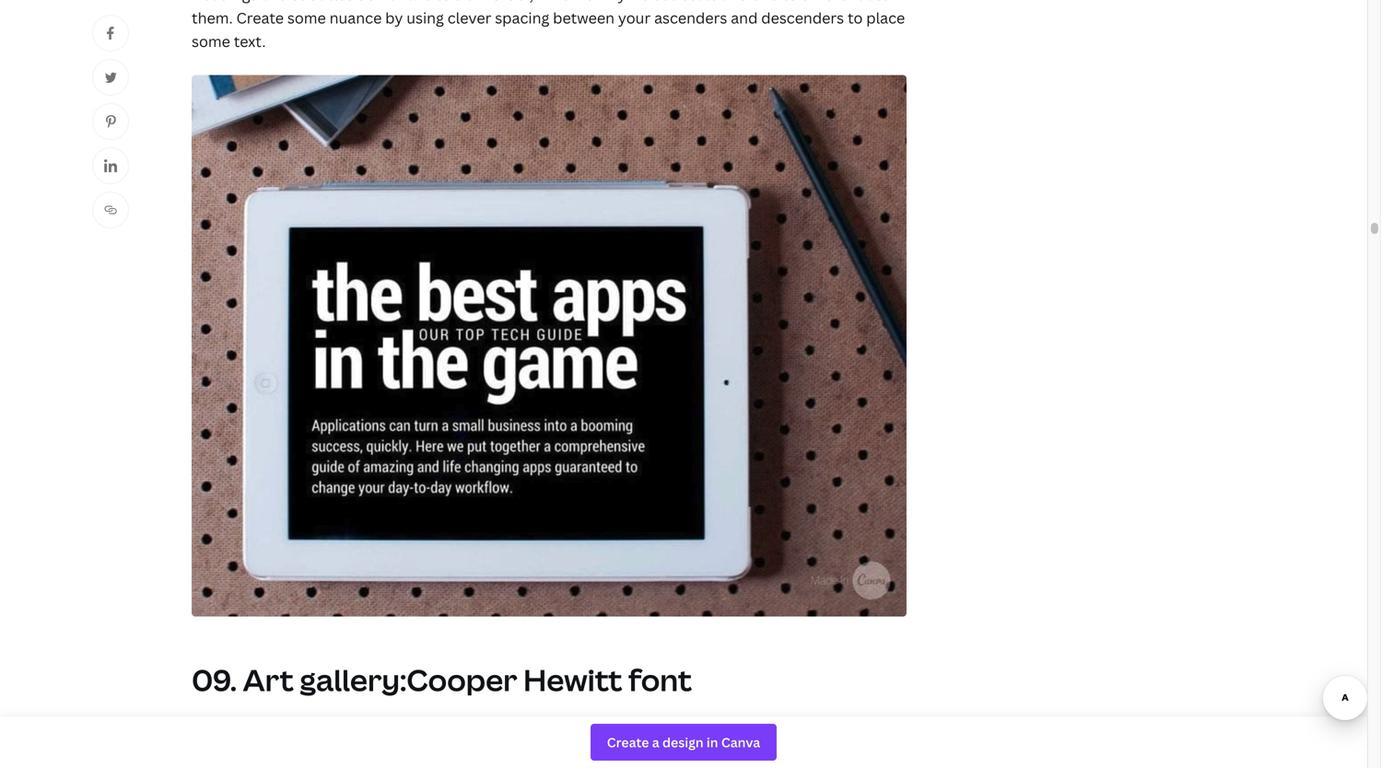 Task type: vqa. For each thing, say whether or not it's contained in the screenshot.
See all button
no



Task type: describe. For each thing, give the bounding box(es) containing it.
0 horizontal spatial to
[[436, 0, 451, 4]]

using
[[407, 8, 444, 28]]

size
[[752, 0, 779, 4]]

have
[[398, 0, 432, 4]]

them.
[[192, 8, 233, 28]]

is
[[583, 0, 594, 4]]

place
[[867, 8, 905, 28]]

by
[[385, 8, 403, 28]]

scale
[[682, 0, 718, 4]]

ascenders
[[654, 8, 727, 28]]

1 horizontal spatial some
[[287, 8, 326, 28]]

differentiate
[[801, 0, 890, 4]]

hewitt
[[523, 660, 623, 700]]

your
[[618, 8, 651, 28]]

text.
[[234, 31, 266, 51]]

subtitles
[[292, 0, 354, 4]]

2 horizontal spatial to
[[848, 8, 863, 28]]

and left size
[[722, 0, 749, 4]]

clever
[[448, 8, 492, 28]]

art
[[243, 660, 294, 700]]

use
[[653, 0, 678, 4]]

font
[[629, 660, 692, 700]]

and down size
[[731, 8, 758, 28]]

descenders
[[761, 8, 844, 28]]



Task type: locate. For each thing, give the bounding box(es) containing it.
to left sit
[[436, 0, 451, 4]]

and
[[261, 0, 288, 4], [722, 0, 749, 4], [731, 8, 758, 28]]

to
[[436, 0, 451, 4], [782, 0, 798, 4], [848, 8, 863, 28]]

why
[[597, 0, 626, 4]]

create
[[236, 8, 284, 28]]

between
[[553, 8, 615, 28]]

09. art gallery:cooper hewitt font
[[192, 660, 692, 700]]

some
[[287, 8, 326, 28], [192, 31, 230, 51]]

0 vertical spatial some
[[287, 8, 326, 28]]

we
[[630, 0, 650, 4]]

09.
[[192, 660, 237, 700]]

in
[[475, 0, 488, 4]]

to up descenders
[[782, 0, 798, 4]]

and up create on the left of the page
[[261, 0, 288, 4]]

some down them. at the left top of page
[[192, 31, 230, 51]]

1 vertical spatial some
[[192, 31, 230, 51]]

which
[[537, 0, 579, 4]]

spacing
[[495, 8, 550, 28]]

don't
[[357, 0, 395, 4]]

some down subtitles
[[287, 8, 326, 28]]

headings
[[192, 0, 258, 4]]

0 horizontal spatial some
[[192, 31, 230, 51]]

nuance
[[330, 8, 382, 28]]

sit
[[454, 0, 472, 4]]

order,
[[492, 0, 534, 4]]

1 horizontal spatial to
[[782, 0, 798, 4]]

gallery:cooper
[[300, 660, 517, 700]]

headings and subtitles don't have to sit in order, which is why we use scale and size to differentiate them. create some nuance by using clever spacing between your ascenders and descenders to place some text.
[[192, 0, 905, 51]]

to down 'differentiate'
[[848, 8, 863, 28]]



